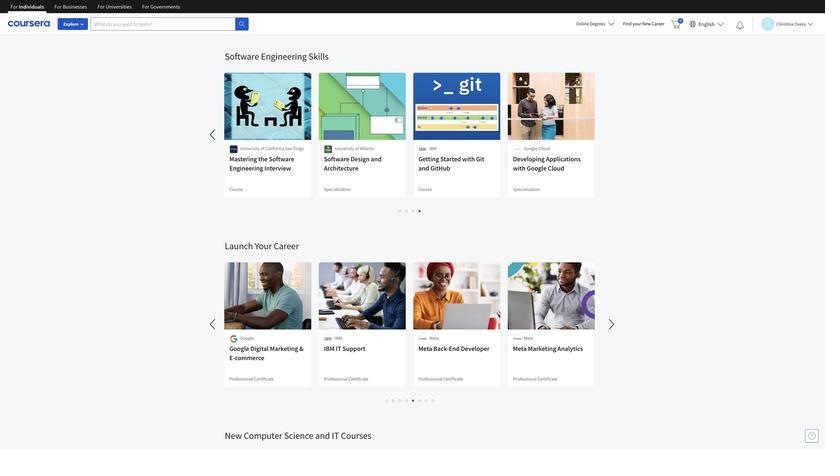 Task type: describe. For each thing, give the bounding box(es) containing it.
overa
[[795, 21, 806, 27]]

ibm it support
[[324, 345, 366, 353]]

google inside developing applications with google cloud
[[527, 164, 547, 172]]

find
[[624, 21, 632, 27]]

diego
[[293, 146, 304, 152]]

christina overa button
[[753, 17, 814, 30]]

explore
[[63, 21, 79, 27]]

github
[[431, 164, 451, 172]]

meta right meta icon on the right of the page
[[524, 336, 534, 341]]

1 for 1 button for rightmost 2 button
[[399, 208, 402, 214]]

banner navigation
[[5, 0, 185, 13]]

meta down meta image in the right bottom of the page
[[419, 345, 432, 353]]

ibm for getting
[[430, 146, 437, 152]]

software engineering skills carousel element
[[0, 31, 601, 220]]

for individuals
[[11, 3, 44, 10]]

meta back-end developer
[[419, 345, 490, 353]]

professional for marketing
[[513, 376, 537, 382]]

software inside mastering the software engineering interview
[[269, 155, 294, 163]]

7 button
[[423, 397, 430, 405]]

specialization for architecture
[[324, 187, 351, 192]]

1 vertical spatial it
[[332, 430, 339, 442]]

0 horizontal spatial new
[[225, 430, 242, 442]]

engineering inside mastering the software engineering interview
[[230, 164, 263, 172]]

software engineering skills
[[225, 50, 329, 62]]

certificate for analytics
[[538, 376, 558, 382]]

1 vertical spatial career
[[274, 240, 299, 252]]

previous slide image for launch your career
[[205, 317, 221, 333]]

skills
[[309, 50, 329, 62]]

3 button for rightmost 2 button
[[410, 207, 417, 215]]

5
[[412, 398, 415, 404]]

next slide image
[[604, 317, 620, 333]]

started
[[441, 155, 461, 163]]

for for businesses
[[54, 3, 62, 10]]

of for design
[[355, 146, 359, 152]]

coursera image
[[8, 19, 50, 29]]

course for getting started with git and github
[[419, 187, 432, 192]]

cloud inside developing applications with google cloud
[[548, 164, 565, 172]]

certificate for end
[[443, 376, 463, 382]]

course for mastering the software engineering interview
[[230, 187, 243, 192]]

2 marketing from the left
[[528, 345, 557, 353]]

applications
[[546, 155, 581, 163]]

english button
[[687, 13, 727, 35]]

certificate for support
[[349, 376, 369, 382]]

architecture
[[324, 164, 359, 172]]

4 for rightmost 2 button
[[419, 208, 422, 214]]

find your new career link
[[620, 20, 668, 28]]

san
[[285, 146, 292, 152]]

christina
[[777, 21, 794, 27]]

2 vertical spatial and
[[315, 430, 330, 442]]

google image
[[230, 335, 238, 343]]

end
[[449, 345, 460, 353]]

explore button
[[58, 18, 88, 30]]

commerce
[[235, 354, 264, 362]]

&
[[300, 345, 304, 353]]

getting started with git and github
[[419, 155, 485, 172]]

0 horizontal spatial ibm
[[324, 345, 335, 353]]

online degrees button
[[571, 16, 620, 31]]

professional certificate for it
[[324, 376, 369, 382]]

for universities
[[98, 3, 132, 10]]

universities
[[106, 3, 132, 10]]

for for governments
[[142, 3, 149, 10]]

previous slide image for software engineering skills
[[205, 127, 221, 143]]

for for individuals
[[11, 3, 18, 10]]

new computer science and it courses
[[225, 430, 372, 442]]

google cloud
[[524, 146, 550, 152]]

university for mastering
[[240, 146, 260, 152]]

developer
[[461, 345, 490, 353]]

launch your career carousel element
[[205, 220, 620, 410]]

christina overa
[[777, 21, 806, 27]]

for for universities
[[98, 3, 105, 10]]

mastering
[[230, 155, 257, 163]]

1 button for rightmost 2 button
[[397, 207, 404, 215]]

english
[[699, 21, 715, 27]]

launch your career
[[225, 240, 299, 252]]

for governments
[[142, 3, 180, 10]]

1 horizontal spatial new
[[643, 21, 651, 27]]

back-
[[434, 345, 449, 353]]

university of alberta
[[335, 146, 374, 152]]

specialization for google
[[513, 187, 540, 192]]

6
[[419, 398, 422, 404]]

google digital marketing & e-commerce
[[230, 345, 304, 362]]

git
[[476, 155, 485, 163]]

professional for digital
[[230, 376, 253, 382]]

degrees
[[590, 21, 606, 27]]

analytics
[[558, 345, 583, 353]]

list inside software engineering skills carousel element
[[225, 207, 596, 215]]

8
[[432, 398, 435, 404]]



Task type: vqa. For each thing, say whether or not it's contained in the screenshot.


Task type: locate. For each thing, give the bounding box(es) containing it.
5 button
[[410, 397, 417, 405]]

2 horizontal spatial and
[[419, 164, 429, 172]]

with
[[463, 155, 475, 163], [513, 164, 526, 172]]

interview
[[265, 164, 291, 172]]

1 horizontal spatial with
[[513, 164, 526, 172]]

2 horizontal spatial ibm
[[430, 146, 437, 152]]

with inside developing applications with google cloud
[[513, 164, 526, 172]]

of left the alberta
[[355, 146, 359, 152]]

0 horizontal spatial 2
[[393, 398, 395, 404]]

software
[[225, 50, 259, 62], [269, 155, 294, 163], [324, 155, 350, 163]]

4 professional certificate from the left
[[513, 376, 558, 382]]

ibm image for ibm it support
[[324, 335, 332, 343]]

professional certificate for marketing
[[513, 376, 558, 382]]

and inside 'software design and architecture'
[[371, 155, 382, 163]]

for left individuals
[[11, 3, 18, 10]]

2 for from the left
[[54, 3, 62, 10]]

0 vertical spatial and
[[371, 155, 382, 163]]

and
[[371, 155, 382, 163], [419, 164, 429, 172], [315, 430, 330, 442]]

4 for 2 button to the left
[[406, 398, 408, 404]]

marketing left analytics
[[528, 345, 557, 353]]

1 horizontal spatial 1
[[399, 208, 402, 214]]

0 horizontal spatial career
[[274, 240, 299, 252]]

meta down meta icon on the right of the page
[[513, 345, 527, 353]]

e-
[[230, 354, 235, 362]]

1
[[399, 208, 402, 214], [386, 398, 389, 404]]

and inside getting started with git and github
[[419, 164, 429, 172]]

2 vertical spatial list
[[225, 397, 596, 405]]

design
[[351, 155, 370, 163]]

ibm image
[[419, 145, 427, 154], [324, 335, 332, 343]]

2
[[406, 208, 408, 214], [393, 398, 395, 404]]

course down github
[[419, 187, 432, 192]]

find your new career
[[624, 21, 665, 27]]

google up developing
[[524, 146, 538, 152]]

1 vertical spatial 1
[[386, 398, 389, 404]]

0 horizontal spatial 4 button
[[404, 397, 410, 405]]

new right your on the right top of page
[[643, 21, 651, 27]]

google right google icon
[[240, 336, 254, 341]]

0 vertical spatial previous slide image
[[205, 127, 221, 143]]

4 button inside launch your career carousel element
[[404, 397, 410, 405]]

1 horizontal spatial ibm image
[[419, 145, 427, 154]]

4 for from the left
[[142, 3, 149, 10]]

previous slide image
[[205, 127, 221, 143], [205, 317, 221, 333]]

0 horizontal spatial 4
[[406, 398, 408, 404]]

1 vertical spatial new
[[225, 430, 242, 442]]

google for google cloud
[[524, 146, 538, 152]]

1 course from the left
[[230, 187, 243, 192]]

launch
[[225, 240, 253, 252]]

with for git
[[463, 155, 475, 163]]

1 vertical spatial cloud
[[548, 164, 565, 172]]

specialization down architecture
[[324, 187, 351, 192]]

2 specialization from the left
[[513, 187, 540, 192]]

1 inside launch your career carousel element
[[386, 398, 389, 404]]

1 horizontal spatial career
[[652, 21, 665, 27]]

ibm inside software engineering skills carousel element
[[430, 146, 437, 152]]

your
[[255, 240, 272, 252]]

0 horizontal spatial with
[[463, 155, 475, 163]]

professional for back-
[[419, 376, 443, 382]]

0 vertical spatial it
[[336, 345, 341, 353]]

4 button inside software engineering skills carousel element
[[417, 207, 423, 215]]

computer
[[244, 430, 282, 442]]

it inside launch your career carousel element
[[336, 345, 341, 353]]

certificate
[[254, 376, 274, 382], [349, 376, 369, 382], [443, 376, 463, 382], [538, 376, 558, 382]]

google
[[524, 146, 538, 152], [527, 164, 547, 172], [240, 336, 254, 341], [230, 345, 249, 353]]

career left shopping cart: 1 item image
[[652, 21, 665, 27]]

university of alberta image
[[324, 145, 332, 154]]

0 vertical spatial ibm image
[[419, 145, 427, 154]]

software inside 'software design and architecture'
[[324, 155, 350, 163]]

1 vertical spatial previous slide image
[[205, 317, 221, 333]]

0 horizontal spatial 2 button
[[391, 397, 397, 405]]

cloud up developing applications with google cloud at the top of page
[[539, 146, 550, 152]]

0 vertical spatial list
[[225, 17, 596, 25]]

3 for 2 button to the left
[[399, 398, 402, 404]]

new left 'computer'
[[225, 430, 242, 442]]

4 professional from the left
[[513, 376, 537, 382]]

professional for it
[[324, 376, 348, 382]]

ibm image up getting
[[419, 145, 427, 154]]

1 horizontal spatial 2
[[406, 208, 408, 214]]

software for software engineering skills
[[225, 50, 259, 62]]

0 vertical spatial with
[[463, 155, 475, 163]]

2 of from the left
[[355, 146, 359, 152]]

0 vertical spatial cloud
[[539, 146, 550, 152]]

None search field
[[91, 17, 249, 30]]

0 horizontal spatial and
[[315, 430, 330, 442]]

1 certificate from the left
[[254, 376, 274, 382]]

0 horizontal spatial course
[[230, 187, 243, 192]]

professional certificate
[[230, 376, 274, 382], [324, 376, 369, 382], [419, 376, 463, 382], [513, 376, 558, 382]]

3 button inside software engineering skills carousel element
[[410, 207, 417, 215]]

2 professional certificate from the left
[[324, 376, 369, 382]]

1 vertical spatial and
[[419, 164, 429, 172]]

4 button
[[417, 207, 423, 215], [404, 397, 410, 405]]

google down google icon
[[230, 345, 249, 353]]

getting
[[419, 155, 439, 163]]

2 button
[[404, 207, 410, 215], [391, 397, 397, 405]]

2 horizontal spatial software
[[324, 155, 350, 163]]

1 vertical spatial ibm
[[335, 336, 342, 341]]

meta image
[[513, 335, 522, 343]]

1 horizontal spatial and
[[371, 155, 382, 163]]

certificate down "commerce" on the bottom left
[[254, 376, 274, 382]]

university of california san diego image
[[230, 145, 238, 154]]

0 vertical spatial new
[[643, 21, 651, 27]]

mastering the software engineering interview
[[230, 155, 294, 172]]

and right science
[[315, 430, 330, 442]]

1 horizontal spatial of
[[355, 146, 359, 152]]

1 horizontal spatial 2 button
[[404, 207, 410, 215]]

3 button for 2 button to the left
[[397, 397, 404, 405]]

4 inside software engineering skills carousel element
[[419, 208, 422, 214]]

0 vertical spatial 2 button
[[404, 207, 410, 215]]

career right "your"
[[274, 240, 299, 252]]

ibm left support
[[324, 345, 335, 353]]

support
[[343, 345, 366, 353]]

professional certificate for digital
[[230, 376, 274, 382]]

for left businesses
[[54, 3, 62, 10]]

ibm image inside software engineering skills carousel element
[[419, 145, 427, 154]]

career
[[652, 21, 665, 27], [274, 240, 299, 252]]

software design and architecture
[[324, 155, 382, 172]]

show notifications image
[[737, 21, 744, 29]]

4 button for 2 button to the left 3 button
[[404, 397, 410, 405]]

and down getting
[[419, 164, 429, 172]]

professional
[[230, 376, 253, 382], [324, 376, 348, 382], [419, 376, 443, 382], [513, 376, 537, 382]]

for
[[11, 3, 18, 10], [54, 3, 62, 10], [98, 3, 105, 10], [142, 3, 149, 10]]

google inside google digital marketing & e-commerce
[[230, 345, 249, 353]]

0 horizontal spatial specialization
[[324, 187, 351, 192]]

and down the alberta
[[371, 155, 382, 163]]

1 vertical spatial 2
[[393, 398, 395, 404]]

course down "mastering"
[[230, 187, 243, 192]]

3 professional from the left
[[419, 376, 443, 382]]

1 horizontal spatial ibm
[[335, 336, 342, 341]]

for left universities
[[98, 3, 105, 10]]

0 vertical spatial 4
[[419, 208, 422, 214]]

0 horizontal spatial software
[[225, 50, 259, 62]]

0 horizontal spatial 1
[[386, 398, 389, 404]]

it
[[336, 345, 341, 353], [332, 430, 339, 442]]

7
[[425, 398, 428, 404]]

1 vertical spatial 4
[[406, 398, 408, 404]]

with for google
[[513, 164, 526, 172]]

2 vertical spatial ibm
[[324, 345, 335, 353]]

2 for 2 button to the left
[[393, 398, 395, 404]]

with left git
[[463, 155, 475, 163]]

1 for from the left
[[11, 3, 18, 10]]

3 list from the top
[[225, 397, 596, 405]]

university for software
[[335, 146, 354, 152]]

software for software design and architecture
[[324, 155, 350, 163]]

0 vertical spatial 1
[[399, 208, 402, 214]]

1 vertical spatial 1 button
[[384, 397, 391, 405]]

0 horizontal spatial university
[[240, 146, 260, 152]]

developing
[[513, 155, 545, 163]]

0 horizontal spatial 3
[[399, 398, 402, 404]]

1 button
[[397, 207, 404, 215], [384, 397, 391, 405]]

1 horizontal spatial 3 button
[[410, 207, 417, 215]]

3 certificate from the left
[[443, 376, 463, 382]]

1 specialization from the left
[[324, 187, 351, 192]]

ibm
[[430, 146, 437, 152], [335, 336, 342, 341], [324, 345, 335, 353]]

google for google digital marketing & e-commerce
[[230, 345, 249, 353]]

0 vertical spatial career
[[652, 21, 665, 27]]

ibm up ibm it support
[[335, 336, 342, 341]]

0 vertical spatial ibm
[[430, 146, 437, 152]]

8 button
[[430, 397, 437, 405]]

meta marketing analytics
[[513, 345, 583, 353]]

4 inside launch your career carousel element
[[406, 398, 408, 404]]

2 for rightmost 2 button
[[406, 208, 408, 214]]

1 vertical spatial 3
[[399, 398, 402, 404]]

certificate down meta back-end developer
[[443, 376, 463, 382]]

6 button
[[417, 397, 423, 405]]

1 professional certificate from the left
[[230, 376, 274, 382]]

ibm up getting
[[430, 146, 437, 152]]

science
[[284, 430, 314, 442]]

2 professional from the left
[[324, 376, 348, 382]]

marketing
[[270, 345, 298, 353], [528, 345, 557, 353]]

1 horizontal spatial 4 button
[[417, 207, 423, 215]]

alberta
[[360, 146, 374, 152]]

1 vertical spatial engineering
[[230, 164, 263, 172]]

cloud
[[539, 146, 550, 152], [548, 164, 565, 172]]

2 list from the top
[[225, 207, 596, 215]]

3 for from the left
[[98, 3, 105, 10]]

1 horizontal spatial 1 button
[[397, 207, 404, 215]]

0 vertical spatial engineering
[[261, 50, 307, 62]]

4 button for 3 button inside software engineering skills carousel element
[[417, 207, 423, 215]]

governments
[[150, 3, 180, 10]]

0 horizontal spatial 1 button
[[384, 397, 391, 405]]

2 university from the left
[[335, 146, 354, 152]]

your
[[633, 21, 642, 27]]

new
[[643, 21, 651, 27], [225, 430, 242, 442]]

What do you want to learn? text field
[[91, 17, 236, 30]]

1 university from the left
[[240, 146, 260, 152]]

1 previous slide image from the top
[[205, 127, 221, 143]]

ibm image for getting started with git and github
[[419, 145, 427, 154]]

2 course from the left
[[419, 187, 432, 192]]

ibm for ibm
[[335, 336, 342, 341]]

1 of from the left
[[261, 146, 265, 152]]

1 button for 2 button to the left
[[384, 397, 391, 405]]

of up 'the'
[[261, 146, 265, 152]]

ibm image inside launch your career carousel element
[[324, 335, 332, 343]]

list inside launch your career carousel element
[[225, 397, 596, 405]]

university
[[240, 146, 260, 152], [335, 146, 354, 152]]

1 inside software engineering skills carousel element
[[399, 208, 402, 214]]

ibm image up ibm it support
[[324, 335, 332, 343]]

3 button
[[410, 207, 417, 215], [397, 397, 404, 405]]

it left courses
[[332, 430, 339, 442]]

program anything in python carousel element
[[0, 0, 601, 31]]

1 list from the top
[[225, 17, 596, 25]]

list
[[225, 17, 596, 25], [225, 207, 596, 215], [225, 397, 596, 405]]

1 vertical spatial with
[[513, 164, 526, 172]]

1 horizontal spatial software
[[269, 155, 294, 163]]

for left governments
[[142, 3, 149, 10]]

1 horizontal spatial university
[[335, 146, 354, 152]]

help center image
[[808, 432, 816, 440]]

1 vertical spatial 3 button
[[397, 397, 404, 405]]

4 certificate from the left
[[538, 376, 558, 382]]

list inside program anything in python carousel element
[[225, 17, 596, 25]]

3 inside software engineering skills carousel element
[[412, 208, 415, 214]]

individuals
[[19, 3, 44, 10]]

marketing inside google digital marketing & e-commerce
[[270, 345, 298, 353]]

google cloud image
[[513, 145, 522, 154]]

3 inside launch your career carousel element
[[399, 398, 402, 404]]

2 certificate from the left
[[349, 376, 369, 382]]

google for google
[[240, 336, 254, 341]]

1 horizontal spatial 3
[[412, 208, 415, 214]]

google down developing
[[527, 164, 547, 172]]

university right university of alberta icon
[[335, 146, 354, 152]]

0 vertical spatial 3
[[412, 208, 415, 214]]

certificate down meta marketing analytics
[[538, 376, 558, 382]]

digital
[[251, 345, 269, 353]]

shopping cart: 1 item image
[[671, 18, 684, 29]]

for businesses
[[54, 3, 87, 10]]

0 horizontal spatial 3 button
[[397, 397, 404, 405]]

3 for rightmost 2 button
[[412, 208, 415, 214]]

specialization
[[324, 187, 351, 192], [513, 187, 540, 192]]

of
[[261, 146, 265, 152], [355, 146, 359, 152]]

california
[[266, 146, 284, 152]]

specialization down developing
[[513, 187, 540, 192]]

1 vertical spatial ibm image
[[324, 335, 332, 343]]

0 horizontal spatial of
[[261, 146, 265, 152]]

0 horizontal spatial marketing
[[270, 345, 298, 353]]

it left support
[[336, 345, 341, 353]]

0 vertical spatial 4 button
[[417, 207, 423, 215]]

with down developing
[[513, 164, 526, 172]]

1 vertical spatial list
[[225, 207, 596, 215]]

online
[[577, 21, 589, 27]]

0 vertical spatial 3 button
[[410, 207, 417, 215]]

0 horizontal spatial ibm image
[[324, 335, 332, 343]]

university of california san diego
[[240, 146, 304, 152]]

the
[[258, 155, 268, 163]]

2 inside software engineering skills carousel element
[[406, 208, 408, 214]]

course
[[230, 187, 243, 192], [419, 187, 432, 192]]

developing applications with google cloud
[[513, 155, 581, 172]]

of for the
[[261, 146, 265, 152]]

1 horizontal spatial specialization
[[513, 187, 540, 192]]

1 horizontal spatial marketing
[[528, 345, 557, 353]]

professional certificate for back-
[[419, 376, 463, 382]]

1 horizontal spatial 4
[[419, 208, 422, 214]]

2 inside launch your career carousel element
[[393, 398, 395, 404]]

university up "mastering"
[[240, 146, 260, 152]]

1 vertical spatial 4 button
[[404, 397, 410, 405]]

marketing left &
[[270, 345, 298, 353]]

cloud down applications
[[548, 164, 565, 172]]

1 horizontal spatial course
[[419, 187, 432, 192]]

with inside getting started with git and github
[[463, 155, 475, 163]]

courses
[[341, 430, 372, 442]]

meta right meta image in the right bottom of the page
[[430, 336, 439, 341]]

0 vertical spatial 1 button
[[397, 207, 404, 215]]

3 professional certificate from the left
[[419, 376, 463, 382]]

0 vertical spatial 2
[[406, 208, 408, 214]]

online degrees
[[577, 21, 606, 27]]

1 vertical spatial 2 button
[[391, 397, 397, 405]]

1 professional from the left
[[230, 376, 253, 382]]

certificate for marketing
[[254, 376, 274, 382]]

meta
[[430, 336, 439, 341], [524, 336, 534, 341], [419, 345, 432, 353], [513, 345, 527, 353]]

1 for 2 button to the left 1 button
[[386, 398, 389, 404]]

1 marketing from the left
[[270, 345, 298, 353]]

2 previous slide image from the top
[[205, 317, 221, 333]]

meta image
[[419, 335, 427, 343]]

businesses
[[63, 3, 87, 10]]

certificate down support
[[349, 376, 369, 382]]



